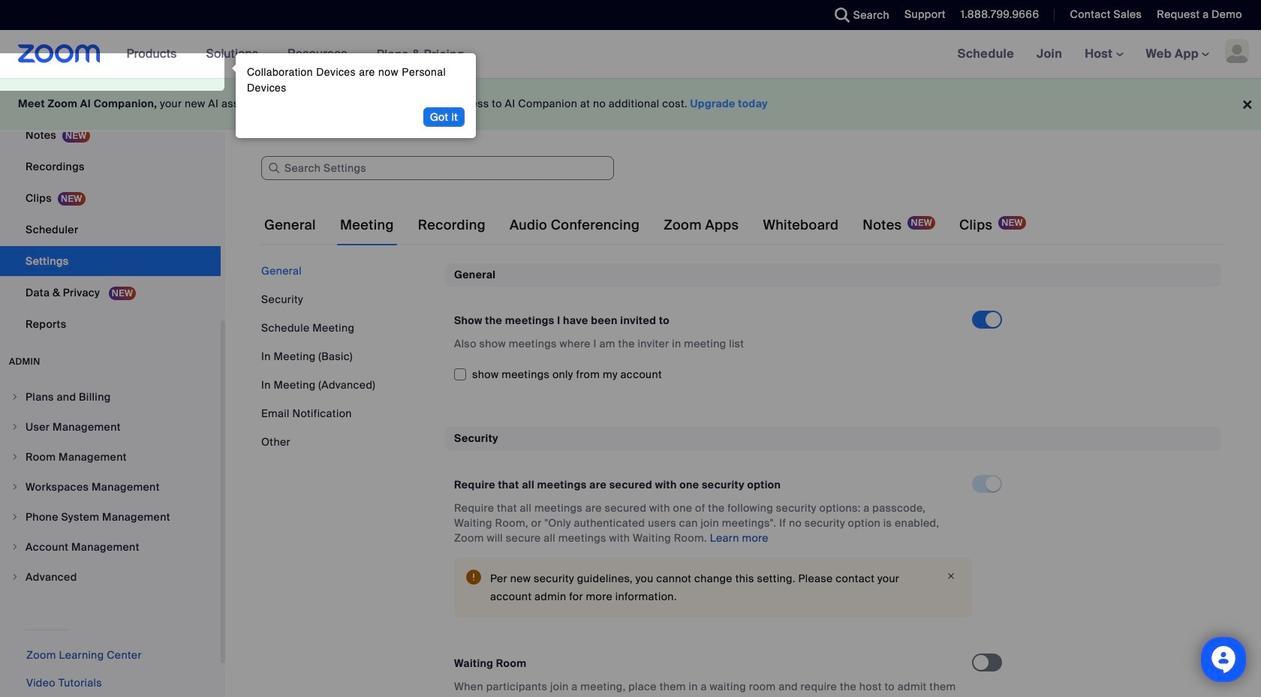 Task type: locate. For each thing, give the bounding box(es) containing it.
dialog
[[228, 53, 476, 138]]

product information navigation
[[115, 30, 476, 79]]

footer
[[0, 78, 1262, 130]]

banner
[[0, 30, 1262, 79]]

chat with bot image
[[1211, 647, 1238, 678]]

meetings navigation
[[947, 30, 1262, 79]]



Task type: vqa. For each thing, say whether or not it's contained in the screenshot.
the top right image
no



